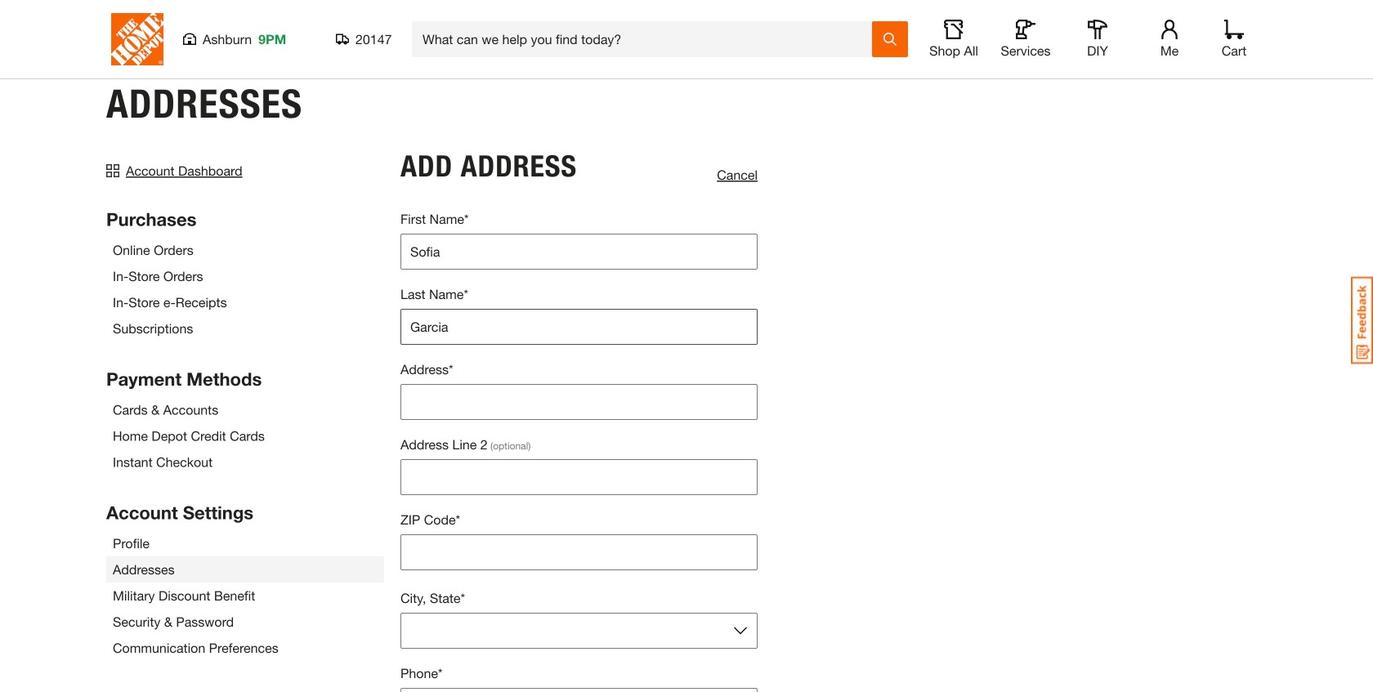Task type: locate. For each thing, give the bounding box(es) containing it.
None text field
[[401, 234, 758, 270], [401, 535, 758, 571], [401, 234, 758, 270], [401, 535, 758, 571]]

None button
[[401, 613, 758, 649]]

XXX-XXX-XXXX text field
[[401, 688, 758, 692]]

What can we help you find today? search field
[[423, 22, 871, 56]]

None text field
[[401, 309, 758, 345], [401, 384, 758, 420], [401, 459, 758, 495], [401, 309, 758, 345], [401, 384, 758, 420], [401, 459, 758, 495]]

the home depot logo image
[[111, 13, 163, 65]]

feedback link image
[[1351, 276, 1373, 365]]



Task type: vqa. For each thing, say whether or not it's contained in the screenshot.
Best Seller related to the 6 ft. Fold-in-Half Table: Almond image at right
no



